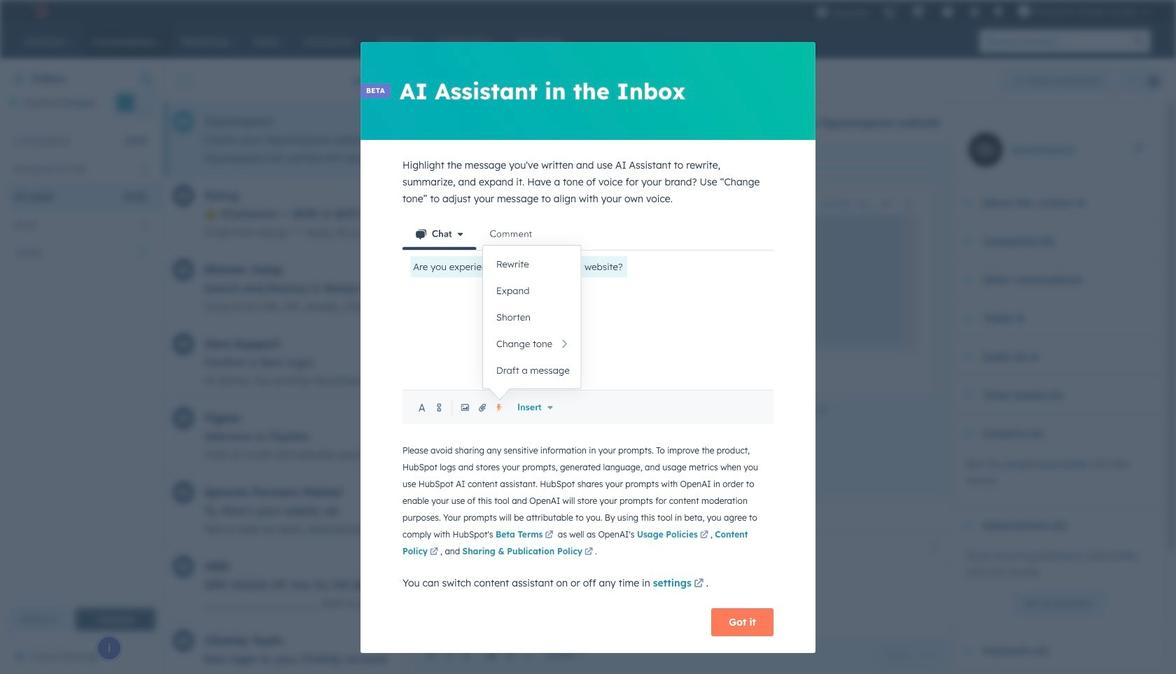Task type: vqa. For each thing, say whether or not it's contained in the screenshot.
Jacob Simon icon
no



Task type: describe. For each thing, give the bounding box(es) containing it.
email from sprouts farmers market with subject 🗞️ here's your weekly ad row
[[165, 473, 1176, 547]]

caret image
[[963, 432, 972, 436]]

email from figma with subject welcome to figjam row
[[165, 399, 1145, 473]]

email from shonen jump with subject search and destroy in sleepy princess! row
[[165, 251, 1176, 325]]

email from going with subject 😉 charleston —  $195 to $197 (apr-may / jul) row
[[165, 176, 1086, 251]]

james peterson image
[[1018, 5, 1031, 18]]

email from xero support with subject confirm a xero login row
[[165, 325, 1115, 399]]

0 horizontal spatial group
[[875, 643, 940, 666]]

caret image
[[963, 524, 972, 528]]

squarespace image
[[638, 249, 748, 265]]

Search HubSpot search field
[[979, 29, 1127, 53]]



Task type: locate. For each thing, give the bounding box(es) containing it.
1 vertical spatial group
[[875, 643, 940, 666]]

you're available image
[[11, 100, 17, 106]]

email from nbr with subject nbr heads up: key du val director leaves as investors consider their options row
[[165, 547, 1176, 622]]

close image
[[513, 545, 518, 551]]

1 horizontal spatial group
[[1114, 70, 1165, 92]]

link opens in a new window image
[[818, 405, 827, 417], [818, 407, 827, 415], [700, 530, 708, 542], [545, 532, 553, 540], [430, 546, 438, 559], [585, 546, 593, 559], [430, 548, 438, 557], [585, 548, 593, 557], [694, 579, 704, 590]]

email from squarespace with subject create your squarespace website row
[[165, 102, 730, 176]]

dialog
[[361, 42, 816, 653]]

email from clickup team with subject new login to your clickup account row
[[165, 622, 1167, 674]]

conversations assistant feature preview image
[[403, 218, 774, 425]]

main content
[[165, 60, 1176, 674]]

0 vertical spatial group
[[1114, 70, 1165, 92]]

link opens in a new window image
[[545, 530, 553, 542], [700, 532, 708, 540], [694, 576, 704, 593]]

menu
[[809, 0, 1159, 22]]

group
[[1114, 70, 1165, 92], [875, 643, 940, 666]]

heading
[[752, 117, 940, 130]]

marketplaces image
[[912, 6, 925, 19]]

row group
[[165, 102, 1176, 674]]



